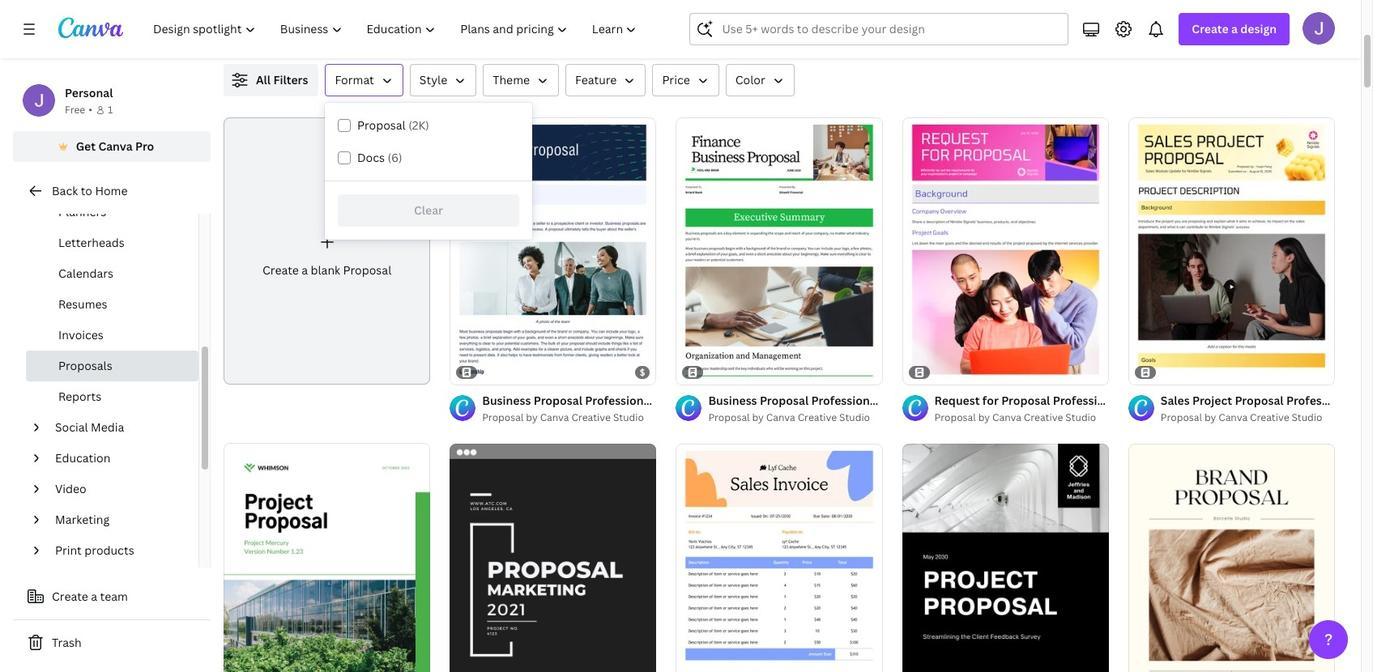 Task type: describe. For each thing, give the bounding box(es) containing it.
marketing link
[[49, 505, 189, 536]]

to
[[81, 183, 92, 198]]

all filters
[[256, 72, 308, 87]]

calendars
[[58, 266, 113, 281]]

create a team
[[52, 589, 128, 604]]

social media
[[55, 420, 124, 435]]

top level navigation element
[[143, 13, 651, 45]]

docs (6)
[[357, 150, 402, 165]]

canva for business proposal professional doc in green white traditional corporate style image
[[766, 411, 795, 425]]

letterheads
[[58, 235, 125, 250]]

back to home link
[[13, 175, 211, 207]]

templates
[[254, 80, 309, 96]]

canva for request for proposal professional doc in purple pink yellow tactile 3d style image
[[993, 411, 1022, 425]]

invoices link
[[26, 320, 198, 351]]

Search search field
[[722, 14, 1058, 45]]

proposal inside create a blank proposal element
[[343, 263, 392, 278]]

by for second proposal by canva creative studio link
[[752, 411, 764, 425]]

media
[[91, 420, 124, 435]]

a for team
[[91, 589, 97, 604]]

all
[[256, 72, 271, 87]]

$
[[640, 366, 645, 378]]

home
[[95, 183, 128, 198]]

design
[[1241, 21, 1277, 36]]

business proposal professional doc in green white traditional corporate style image
[[676, 117, 883, 385]]

creative for second proposal by canva creative studio link
[[798, 411, 837, 425]]

proposal for business proposal professional doc in green white traditional corporate style image
[[708, 411, 750, 425]]

a for design
[[1232, 21, 1238, 36]]

reports link
[[26, 382, 198, 412]]

products
[[84, 543, 134, 558]]

creative for proposal by canva creative studio link associated with project proposal in black simple and minimal style image
[[1024, 411, 1063, 425]]

studio for modern business marketing proposal 'image''s proposal by canva creative studio link
[[613, 411, 644, 425]]

create a design button
[[1179, 13, 1290, 45]]

reports
[[58, 389, 102, 404]]

create a team button
[[13, 581, 211, 613]]

canva for the business proposal professional doc in dark blue green abstract professional style image
[[540, 411, 569, 425]]

personal
[[65, 85, 113, 100]]

format
[[335, 72, 374, 87]]

2 proposal by canva creative studio link from the left
[[708, 410, 883, 426]]

free •
[[65, 103, 92, 117]]

video
[[55, 481, 86, 497]]

proposal by canva creative studio for proposal by canva creative studio link associated with project proposal in black simple and minimal style image
[[935, 411, 1096, 425]]

resumes link
[[26, 289, 198, 320]]

create a blank proposal link
[[224, 117, 430, 385]]

modern business marketing proposal image
[[450, 444, 657, 672]]

clear button
[[338, 194, 519, 227]]

sales project proposal professional doc in yellow white pink tactile 3d style image
[[1128, 117, 1335, 385]]

get
[[76, 139, 96, 154]]

team
[[100, 589, 128, 604]]

pro
[[135, 139, 154, 154]]

clear
[[414, 203, 443, 218]]

proposal for sales project proposal professional doc in yellow white pink tactile 3d style image
[[1161, 411, 1202, 425]]

business proposal professional doc in dark blue green abstract professional style image
[[450, 117, 657, 385]]

education
[[55, 450, 110, 466]]

format button
[[325, 64, 403, 96]]

video link
[[49, 474, 189, 505]]

letterheads link
[[26, 228, 198, 258]]

1
[[108, 103, 113, 117]]

theme button
[[483, 64, 559, 96]]

feature button
[[566, 64, 646, 96]]



Task type: locate. For each thing, give the bounding box(es) containing it.
2 creative from the left
[[798, 411, 837, 425]]

2 studio from the left
[[839, 411, 870, 425]]

canva
[[98, 139, 133, 154], [540, 411, 569, 425], [766, 411, 795, 425], [993, 411, 1022, 425], [1219, 411, 1248, 425]]

proposal for request for proposal professional doc in purple pink yellow tactile 3d style image
[[935, 411, 976, 425]]

studio
[[613, 411, 644, 425], [839, 411, 870, 425], [1066, 411, 1096, 425], [1292, 411, 1323, 425]]

marketing
[[55, 512, 109, 527]]

proposal by canva creative studio for beige minimalist fashion brand proposal image proposal by canva creative studio link
[[1161, 411, 1323, 425]]

(2k)
[[408, 117, 429, 133]]

white and green simple corporate (light) project proposal proposal image
[[224, 443, 430, 672]]

1,971
[[224, 80, 251, 96]]

blank
[[311, 263, 340, 278]]

1 proposal by canva creative studio from the left
[[482, 411, 644, 425]]

proposal by canva creative studio for second proposal by canva creative studio link
[[708, 411, 870, 425]]

create
[[1192, 21, 1229, 36], [262, 263, 299, 278], [52, 589, 88, 604]]

studio for proposal by canva creative studio link associated with project proposal in black simple and minimal style image
[[1066, 411, 1096, 425]]

back
[[52, 183, 78, 198]]

4 proposal by canva creative studio link from the left
[[1161, 410, 1335, 426]]

planners link
[[26, 197, 198, 228]]

jacob simon image
[[1303, 12, 1335, 45]]

proposal by canva creative studio link for modern business marketing proposal 'image'
[[482, 410, 657, 426]]

create a blank proposal
[[262, 263, 392, 278]]

by for proposal by canva creative studio link associated with project proposal in black simple and minimal style image
[[978, 411, 990, 425]]

a for blank
[[302, 263, 308, 278]]

4 creative from the left
[[1250, 411, 1289, 425]]

proposal by canva creative studio link for beige minimalist fashion brand proposal image
[[1161, 410, 1335, 426]]

resumes
[[58, 297, 107, 312]]

create for create a team
[[52, 589, 88, 604]]

3 creative from the left
[[1024, 411, 1063, 425]]

a inside dropdown button
[[1232, 21, 1238, 36]]

1 vertical spatial a
[[302, 263, 308, 278]]

social
[[55, 420, 88, 435]]

2 horizontal spatial create
[[1192, 21, 1229, 36]]

create for create a blank proposal
[[262, 263, 299, 278]]

0 vertical spatial create
[[1192, 21, 1229, 36]]

1 horizontal spatial a
[[302, 263, 308, 278]]

price
[[662, 72, 690, 87]]

proposal by canva creative studio link
[[482, 410, 657, 426], [708, 410, 883, 426], [935, 410, 1109, 426], [1161, 410, 1335, 426]]

create inside button
[[52, 589, 88, 604]]

creative
[[572, 411, 611, 425], [798, 411, 837, 425], [1024, 411, 1063, 425], [1250, 411, 1289, 425]]

a inside button
[[91, 589, 97, 604]]

creative for modern business marketing proposal 'image''s proposal by canva creative studio link
[[572, 411, 611, 425]]

color button
[[726, 64, 795, 96]]

studio for beige minimalist fashion brand proposal image proposal by canva creative studio link
[[1292, 411, 1323, 425]]

back to home
[[52, 183, 128, 198]]

trash link
[[13, 627, 211, 659]]

1,971 templates
[[224, 80, 309, 96]]

feature
[[575, 72, 617, 87]]

create for create a design
[[1192, 21, 1229, 36]]

create left design
[[1192, 21, 1229, 36]]

studio for second proposal by canva creative studio link
[[839, 411, 870, 425]]

beige minimalist fashion brand proposal image
[[1128, 444, 1335, 672]]

1 vertical spatial create
[[262, 263, 299, 278]]

theme
[[493, 72, 530, 87]]

project proposal in black simple and minimal style image
[[902, 444, 1109, 672]]

(6)
[[388, 150, 402, 165]]

proposal (2k)
[[357, 117, 429, 133]]

3 proposal by canva creative studio link from the left
[[935, 410, 1109, 426]]

2 horizontal spatial a
[[1232, 21, 1238, 36]]

0 vertical spatial a
[[1232, 21, 1238, 36]]

get canva pro button
[[13, 131, 211, 162]]

color
[[735, 72, 765, 87]]

1 by from the left
[[526, 411, 538, 425]]

price button
[[653, 64, 719, 96]]

social media link
[[49, 412, 189, 443]]

proposal by canva creative studio for modern business marketing proposal 'image''s proposal by canva creative studio link
[[482, 411, 644, 425]]

1 creative from the left
[[572, 411, 611, 425]]

proposals
[[58, 358, 112, 373]]

planners
[[58, 204, 106, 220]]

free
[[65, 103, 85, 117]]

0 horizontal spatial create
[[52, 589, 88, 604]]

0 horizontal spatial a
[[91, 589, 97, 604]]

proposal by canva creative studio
[[482, 411, 644, 425], [708, 411, 870, 425], [935, 411, 1096, 425], [1161, 411, 1323, 425]]

sales proposal professional doc in beige green pink dynamic professional style image
[[676, 444, 883, 672]]

calendars link
[[26, 258, 198, 289]]

1 proposal by canva creative studio link from the left
[[482, 410, 657, 426]]

print products
[[55, 543, 134, 558]]

•
[[89, 103, 92, 117]]

proposal for the business proposal professional doc in dark blue green abstract professional style image
[[482, 411, 524, 425]]

create left team
[[52, 589, 88, 604]]

proposal by canva creative studio link for project proposal in black simple and minimal style image
[[935, 410, 1109, 426]]

filters
[[273, 72, 308, 87]]

get canva pro
[[76, 139, 154, 154]]

print products link
[[49, 536, 189, 566]]

docs
[[357, 150, 385, 165]]

3 studio from the left
[[1066, 411, 1096, 425]]

a
[[1232, 21, 1238, 36], [302, 263, 308, 278], [91, 589, 97, 604]]

a left blank
[[302, 263, 308, 278]]

4 by from the left
[[1205, 411, 1216, 425]]

proposal templates image
[[990, 0, 1335, 14]]

education link
[[49, 443, 189, 474]]

1 studio from the left
[[613, 411, 644, 425]]

canva for sales project proposal professional doc in yellow white pink tactile 3d style image
[[1219, 411, 1248, 425]]

create a blank proposal element
[[224, 117, 430, 385]]

create a design
[[1192, 21, 1277, 36]]

trash
[[52, 635, 82, 651]]

None search field
[[690, 13, 1069, 45]]

2 vertical spatial a
[[91, 589, 97, 604]]

2 proposal by canva creative studio from the left
[[708, 411, 870, 425]]

creative for beige minimalist fashion brand proposal image proposal by canva creative studio link
[[1250, 411, 1289, 425]]

proposal
[[357, 117, 406, 133], [343, 263, 392, 278], [482, 411, 524, 425], [708, 411, 750, 425], [935, 411, 976, 425], [1161, 411, 1202, 425]]

create inside dropdown button
[[1192, 21, 1229, 36]]

2 vertical spatial create
[[52, 589, 88, 604]]

3 proposal by canva creative studio from the left
[[935, 411, 1096, 425]]

a left team
[[91, 589, 97, 604]]

2 by from the left
[[752, 411, 764, 425]]

by
[[526, 411, 538, 425], [752, 411, 764, 425], [978, 411, 990, 425], [1205, 411, 1216, 425]]

1 horizontal spatial create
[[262, 263, 299, 278]]

3 by from the left
[[978, 411, 990, 425]]

by for modern business marketing proposal 'image''s proposal by canva creative studio link
[[526, 411, 538, 425]]

print
[[55, 543, 82, 558]]

all filters button
[[224, 64, 319, 96]]

canva inside button
[[98, 139, 133, 154]]

request for proposal professional doc in purple pink yellow tactile 3d style image
[[902, 117, 1109, 385]]

by for beige minimalist fashion brand proposal image proposal by canva creative studio link
[[1205, 411, 1216, 425]]

create left blank
[[262, 263, 299, 278]]

4 proposal by canva creative studio from the left
[[1161, 411, 1323, 425]]

style
[[420, 72, 447, 87]]

4 studio from the left
[[1292, 411, 1323, 425]]

a left design
[[1232, 21, 1238, 36]]

style button
[[410, 64, 477, 96]]

invoices
[[58, 327, 104, 343]]



Task type: vqa. For each thing, say whether or not it's contained in the screenshot.
Back to Home
yes



